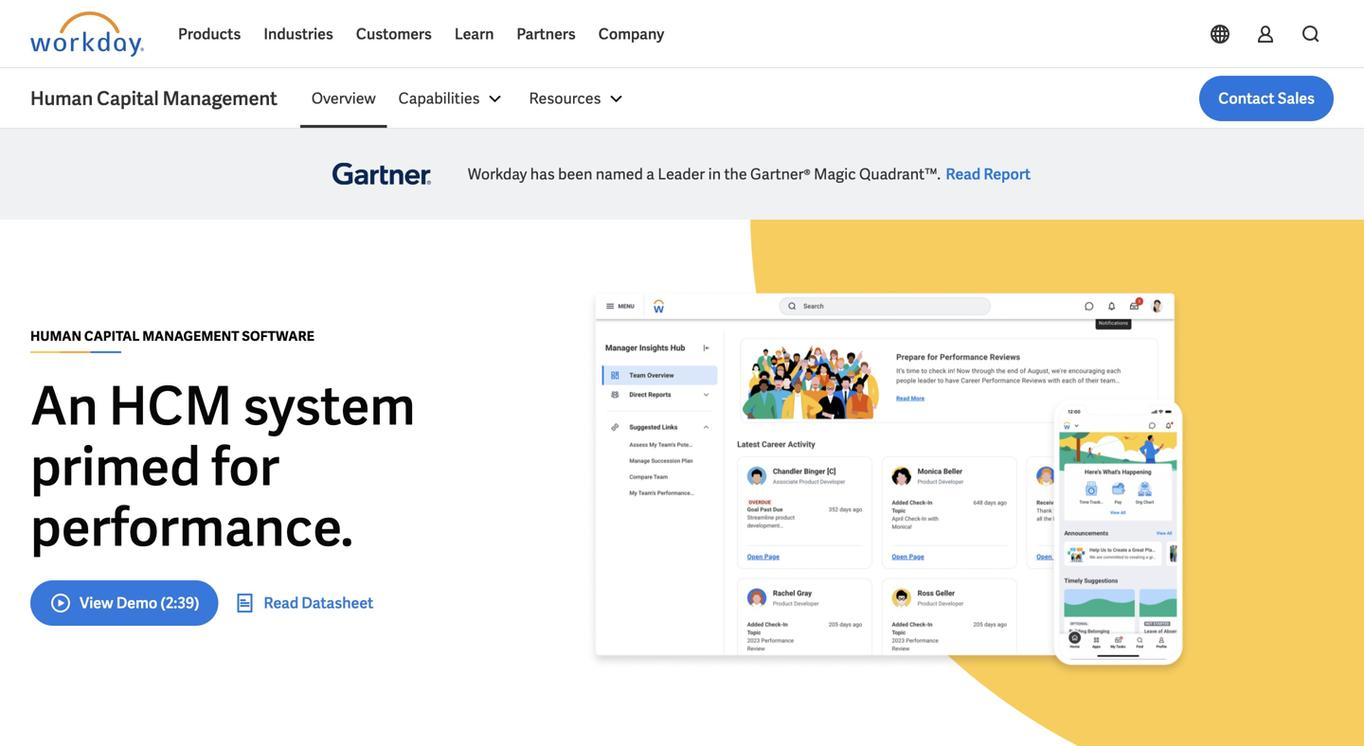 Task type: describe. For each thing, give the bounding box(es) containing it.
list containing overview
[[300, 76, 1334, 121]]

magic
[[814, 164, 856, 184]]

contact sales link
[[1200, 76, 1334, 121]]

read datasheet link
[[233, 591, 374, 614]]

has
[[530, 164, 555, 184]]

an
[[30, 371, 98, 440]]

read report link
[[940, 162, 1037, 186]]

hcm
[[109, 371, 232, 440]]

quadrant™.
[[859, 164, 941, 184]]

human capital management
[[30, 86, 277, 111]]

contact
[[1219, 89, 1275, 108]]

system
[[243, 371, 416, 440]]

in
[[708, 164, 721, 184]]

products
[[178, 24, 241, 44]]

leader
[[658, 164, 705, 184]]

human for human capital management software
[[30, 327, 82, 344]]

view demo (2:39)
[[80, 593, 199, 613]]

report
[[984, 164, 1031, 184]]

workday
[[468, 164, 527, 184]]

gartner logo image
[[311, 129, 453, 220]]

1 vertical spatial read
[[264, 593, 299, 613]]

industries
[[264, 24, 333, 44]]

menu containing overview
[[300, 76, 639, 121]]

capital for human capital management
[[97, 86, 159, 111]]

view
[[80, 593, 113, 613]]

resources
[[529, 89, 601, 108]]

read datasheet
[[264, 593, 374, 613]]

named
[[596, 164, 643, 184]]

demo
[[116, 593, 157, 613]]

screenshot from workday's manager insights hub showing career activity of employees. image
[[586, 287, 1193, 678]]

customers button
[[345, 11, 443, 57]]

human capital management link
[[30, 85, 300, 112]]

go to the homepage image
[[30, 11, 144, 57]]

overview link
[[300, 76, 387, 121]]

company
[[599, 24, 664, 44]]

performance.
[[30, 492, 354, 562]]

datasheet
[[302, 593, 374, 613]]



Task type: locate. For each thing, give the bounding box(es) containing it.
gartner®
[[750, 164, 811, 184]]

1 vertical spatial human
[[30, 327, 82, 344]]

software
[[242, 327, 314, 344]]

management inside 'link'
[[163, 86, 277, 111]]

0 vertical spatial read
[[946, 164, 981, 184]]

products button
[[167, 11, 252, 57]]

management for human capital management software
[[142, 327, 239, 344]]

capital down go to the homepage image
[[97, 86, 159, 111]]

1 horizontal spatial read
[[946, 164, 981, 184]]

read left datasheet
[[264, 593, 299, 613]]

read left the report
[[946, 164, 981, 184]]

0 vertical spatial capital
[[97, 86, 159, 111]]

view demo (2:39) link
[[30, 580, 218, 626]]

resources button
[[518, 76, 639, 121]]

partners button
[[505, 11, 587, 57]]

learn button
[[443, 11, 505, 57]]

the
[[724, 164, 747, 184]]

menu
[[300, 76, 639, 121]]

management for human capital management
[[163, 86, 277, 111]]

read
[[946, 164, 981, 184], [264, 593, 299, 613]]

0 vertical spatial management
[[163, 86, 277, 111]]

primed
[[30, 432, 201, 501]]

company button
[[587, 11, 676, 57]]

capital
[[97, 86, 159, 111], [84, 327, 140, 344]]

human capital management software
[[30, 327, 314, 344]]

overview
[[312, 89, 376, 108]]

2 human from the top
[[30, 327, 82, 344]]

a
[[646, 164, 655, 184]]

human
[[30, 86, 93, 111], [30, 327, 82, 344]]

1 vertical spatial management
[[142, 327, 239, 344]]

management
[[163, 86, 277, 111], [142, 327, 239, 344]]

1 vertical spatial capital
[[84, 327, 140, 344]]

sales
[[1278, 89, 1315, 108]]

industries button
[[252, 11, 345, 57]]

an hcm system primed for performance.
[[30, 371, 416, 562]]

management up hcm at the left of page
[[142, 327, 239, 344]]

management down products
[[163, 86, 277, 111]]

0 horizontal spatial read
[[264, 593, 299, 613]]

human up an
[[30, 327, 82, 344]]

been
[[558, 164, 593, 184]]

capabilities
[[398, 89, 480, 108]]

1 human from the top
[[30, 86, 93, 111]]

human inside 'link'
[[30, 86, 93, 111]]

capital up an
[[84, 327, 140, 344]]

customers
[[356, 24, 432, 44]]

0 vertical spatial human
[[30, 86, 93, 111]]

human for human capital management
[[30, 86, 93, 111]]

human down go to the homepage image
[[30, 86, 93, 111]]

capabilities button
[[387, 76, 518, 121]]

(2:39)
[[160, 593, 199, 613]]

workday has been named a leader in the gartner® magic quadrant™. read report
[[468, 164, 1031, 184]]

partners
[[517, 24, 576, 44]]

for
[[211, 432, 280, 501]]

learn
[[455, 24, 494, 44]]

capital inside 'link'
[[97, 86, 159, 111]]

contact sales
[[1219, 89, 1315, 108]]

capital for human capital management software
[[84, 327, 140, 344]]

list
[[300, 76, 1334, 121]]



Task type: vqa. For each thing, say whether or not it's contained in the screenshot.
Human Capital Management's capital
yes



